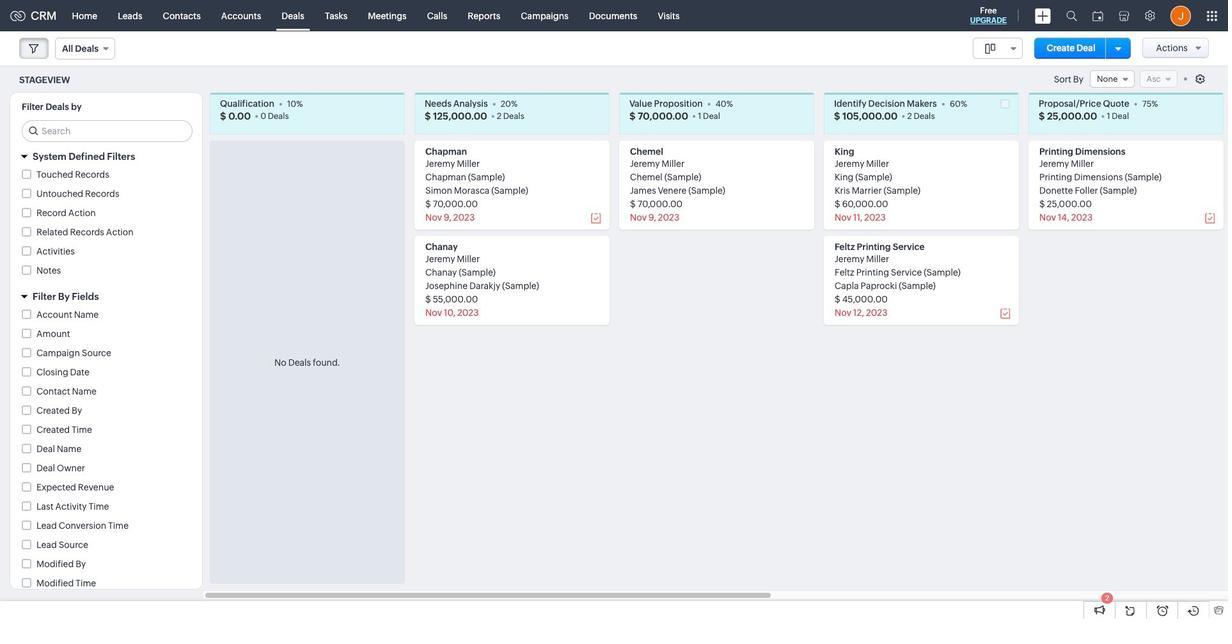 Task type: vqa. For each thing, say whether or not it's contained in the screenshot.
Projects
no



Task type: locate. For each thing, give the bounding box(es) containing it.
create menu element
[[1028, 0, 1059, 31]]

none field size
[[973, 38, 1023, 59]]

size image
[[985, 43, 996, 54]]

search image
[[1067, 10, 1078, 21]]

search element
[[1059, 0, 1085, 31]]

Search text field
[[22, 121, 192, 141]]

profile image
[[1171, 5, 1192, 26]]

create menu image
[[1035, 8, 1051, 23]]

None field
[[55, 38, 115, 60], [973, 38, 1023, 59], [1091, 70, 1135, 88], [55, 38, 115, 60], [1091, 70, 1135, 88]]



Task type: describe. For each thing, give the bounding box(es) containing it.
calendar image
[[1093, 11, 1104, 21]]

profile element
[[1163, 0, 1199, 31]]

logo image
[[10, 11, 26, 21]]



